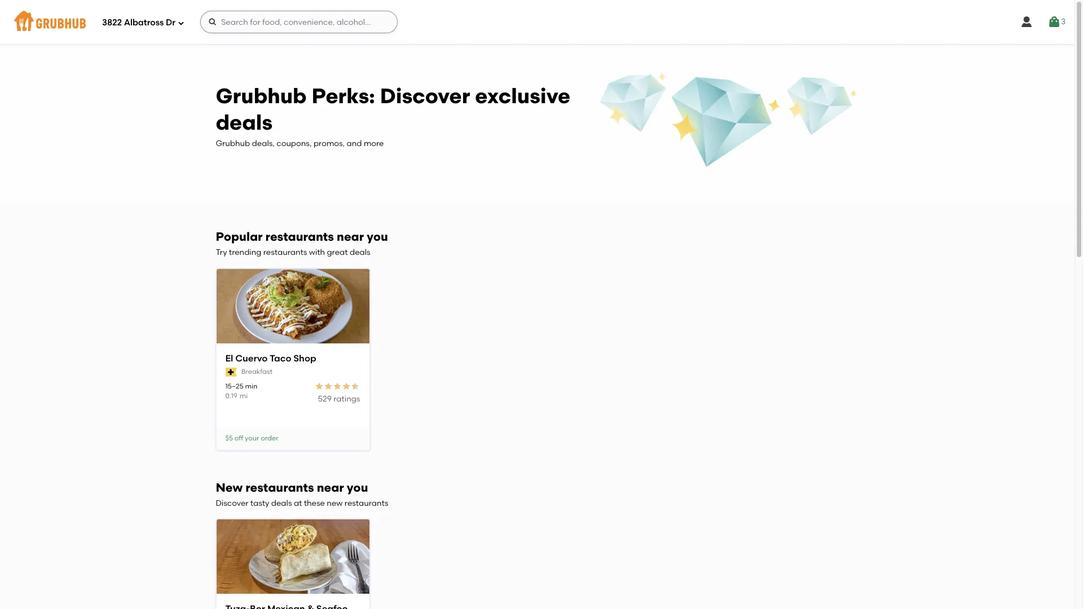 Task type: vqa. For each thing, say whether or not it's contained in the screenshot.
Mexican related to Yolked Breakfast & More
no



Task type: locate. For each thing, give the bounding box(es) containing it.
coupon deals image
[[599, 71, 859, 172]]

grubhub left deals,
[[216, 139, 250, 149]]

great
[[327, 248, 348, 258]]

restaurants left the with
[[263, 248, 307, 258]]

new
[[216, 481, 243, 495]]

restaurants up the with
[[266, 230, 334, 244]]

near
[[337, 230, 364, 244], [317, 481, 344, 495]]

tuza-bor mexican & seafood restaurant logo image
[[216, 520, 369, 596]]

15–25 min 0.19 mi
[[225, 382, 258, 400]]

coupons,
[[277, 139, 312, 149]]

deals up deals,
[[216, 110, 273, 135]]

1 vertical spatial deals
[[350, 248, 371, 258]]

popular
[[216, 230, 263, 244]]

perks:
[[312, 83, 375, 108]]

2 grubhub from the top
[[216, 139, 250, 149]]

near inside new restaurants near you discover tasty deals at these new restaurants
[[317, 481, 344, 495]]

$5
[[225, 434, 233, 442]]

1 vertical spatial grubhub
[[216, 139, 250, 149]]

grubhub up deals,
[[216, 83, 307, 108]]

0.19
[[225, 392, 238, 400]]

0 vertical spatial near
[[337, 230, 364, 244]]

1 horizontal spatial discover
[[380, 83, 470, 108]]

near up great
[[337, 230, 364, 244]]

deals inside grubhub perks: discover exclusive deals grubhub deals, coupons, promos, and more
[[216, 110, 273, 135]]

$5 off your order
[[225, 434, 279, 442]]

svg image
[[1020, 15, 1034, 29], [208, 17, 217, 27], [178, 19, 185, 26]]

popular restaurants near you try trending restaurants with great deals
[[216, 230, 388, 258]]

0 vertical spatial discover
[[380, 83, 470, 108]]

min
[[245, 382, 258, 390]]

dr
[[166, 17, 176, 27]]

0 vertical spatial you
[[367, 230, 388, 244]]

0 horizontal spatial discover
[[216, 499, 249, 509]]

you inside new restaurants near you discover tasty deals at these new restaurants
[[347, 481, 368, 495]]

1 vertical spatial you
[[347, 481, 368, 495]]

restaurants
[[266, 230, 334, 244], [263, 248, 307, 258], [246, 481, 314, 495], [345, 499, 389, 509]]

3822 albatross dr
[[102, 17, 176, 27]]

you for new restaurants near you
[[347, 481, 368, 495]]

subscription pass image
[[225, 368, 237, 377]]

new
[[327, 499, 343, 509]]

mi
[[240, 392, 248, 400]]

tasty
[[251, 499, 269, 509]]

breakfast
[[241, 368, 273, 376]]

deals left at
[[271, 499, 292, 509]]

albatross
[[124, 17, 164, 27]]

trending
[[229, 248, 262, 258]]

0 vertical spatial grubhub
[[216, 83, 307, 108]]

0 vertical spatial deals
[[216, 110, 273, 135]]

near inside popular restaurants near you try trending restaurants with great deals
[[337, 230, 364, 244]]

new restaurants near you discover tasty deals at these new restaurants
[[216, 481, 389, 509]]

15–25
[[225, 382, 244, 390]]

deals
[[216, 110, 273, 135], [350, 248, 371, 258], [271, 499, 292, 509]]

1 vertical spatial near
[[317, 481, 344, 495]]

deals right great
[[350, 248, 371, 258]]

taco
[[270, 353, 292, 364]]

you
[[367, 230, 388, 244], [347, 481, 368, 495]]

restaurants up at
[[246, 481, 314, 495]]

grubhub
[[216, 83, 307, 108], [216, 139, 250, 149]]

you inside popular restaurants near you try trending restaurants with great deals
[[367, 230, 388, 244]]

and
[[347, 139, 362, 149]]

2 vertical spatial deals
[[271, 499, 292, 509]]

ratings
[[334, 394, 360, 404]]

1 vertical spatial discover
[[216, 499, 249, 509]]

deals inside popular restaurants near you try trending restaurants with great deals
[[350, 248, 371, 258]]

0 horizontal spatial svg image
[[178, 19, 185, 26]]

near up new
[[317, 481, 344, 495]]

you for popular restaurants near you
[[367, 230, 388, 244]]

star icon image
[[315, 382, 324, 391], [324, 382, 333, 391], [333, 382, 342, 391], [342, 382, 351, 391], [351, 382, 360, 391], [351, 382, 360, 391]]

main navigation navigation
[[0, 0, 1075, 44]]

discover
[[380, 83, 470, 108], [216, 499, 249, 509]]



Task type: describe. For each thing, give the bounding box(es) containing it.
try
[[216, 248, 227, 258]]

these
[[304, 499, 325, 509]]

deals,
[[252, 139, 275, 149]]

order
[[261, 434, 279, 442]]

1 horizontal spatial svg image
[[208, 17, 217, 27]]

near for new restaurants near you
[[317, 481, 344, 495]]

el cuervo taco shop
[[225, 353, 316, 364]]

3822
[[102, 17, 122, 27]]

529 ratings
[[318, 394, 360, 404]]

grubhub perks: discover exclusive deals grubhub deals, coupons, promos, and more
[[216, 83, 571, 149]]

at
[[294, 499, 302, 509]]

529
[[318, 394, 332, 404]]

shop
[[294, 353, 316, 364]]

el
[[225, 353, 233, 364]]

promos,
[[314, 139, 345, 149]]

svg image
[[1048, 15, 1062, 29]]

el cuervo taco shop logo image
[[216, 269, 369, 345]]

2 horizontal spatial svg image
[[1020, 15, 1034, 29]]

3
[[1062, 17, 1066, 26]]

your
[[245, 434, 259, 442]]

Search for food, convenience, alcohol... search field
[[200, 11, 398, 33]]

more
[[364, 139, 384, 149]]

el cuervo taco shop link
[[225, 353, 360, 365]]

exclusive
[[475, 83, 571, 108]]

restaurants right new
[[345, 499, 389, 509]]

off
[[235, 434, 243, 442]]

cuervo
[[235, 353, 268, 364]]

3 button
[[1048, 12, 1066, 32]]

1 grubhub from the top
[[216, 83, 307, 108]]

near for popular restaurants near you
[[337, 230, 364, 244]]

discover inside new restaurants near you discover tasty deals at these new restaurants
[[216, 499, 249, 509]]

with
[[309, 248, 325, 258]]

discover inside grubhub perks: discover exclusive deals grubhub deals, coupons, promos, and more
[[380, 83, 470, 108]]

deals inside new restaurants near you discover tasty deals at these new restaurants
[[271, 499, 292, 509]]



